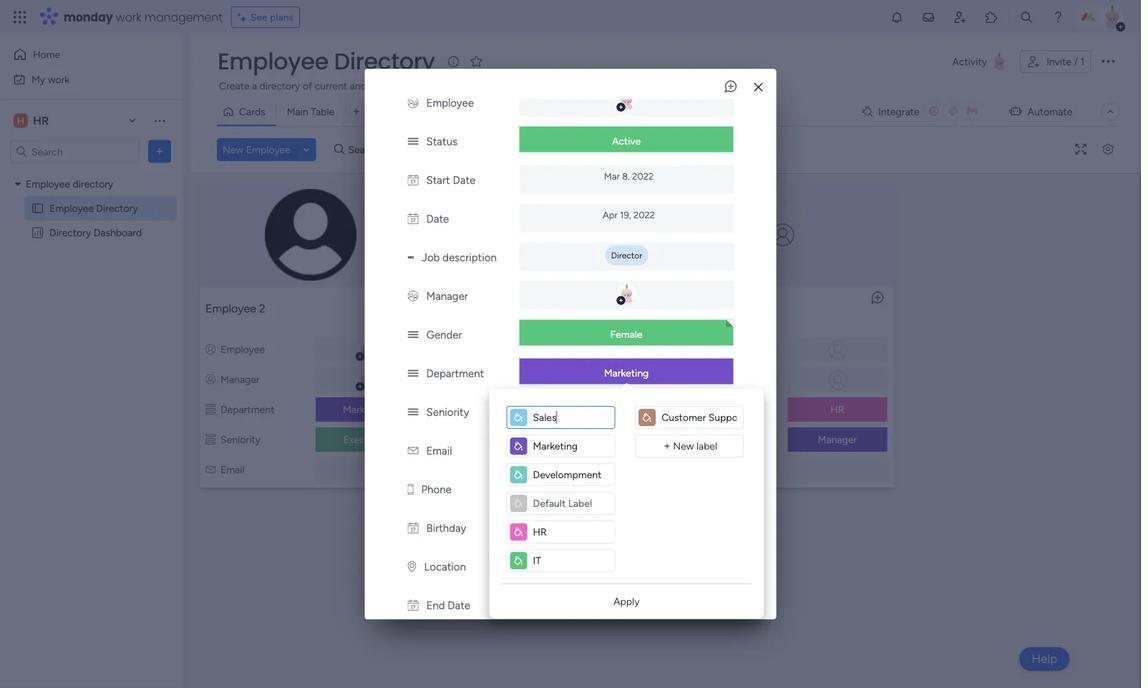 Task type: describe. For each thing, give the bounding box(es) containing it.
1 vertical spatial marketing
[[343, 404, 388, 416]]

new label button
[[635, 435, 744, 458]]

v2 status outline image for employee 2
[[206, 434, 216, 446]]

1 horizontal spatial directory
[[96, 202, 138, 214]]

female
[[610, 328, 643, 340]]

label
[[697, 440, 718, 452]]

dapulse person column image for manager
[[678, 373, 688, 386]]

employee up gender
[[442, 302, 492, 315]]

level
[[602, 434, 622, 446]]

notifications image
[[890, 10, 904, 24]]

employee 1
[[442, 302, 500, 315]]

1 vertical spatial 1
[[495, 302, 500, 315]]

row group containing employee 2
[[193, 177, 1137, 498]]

invite
[[1047, 55, 1072, 68]]

add view image
[[354, 107, 360, 117]]

v2 dropdown column image
[[408, 251, 414, 264]]

employee inside button
[[246, 144, 291, 156]]

birthday
[[426, 522, 466, 535]]

create
[[219, 80, 250, 92]]

gender
[[426, 328, 462, 341]]

work for my
[[48, 73, 70, 85]]

see
[[250, 11, 268, 23]]

my work
[[32, 73, 70, 85]]

executive inside "dialog"
[[605, 405, 648, 418]]

dapulse date column image for birthday
[[408, 522, 419, 535]]

plans
[[270, 11, 294, 23]]

1 vertical spatial date
[[426, 212, 449, 225]]

board
[[838, 80, 864, 92]]

v2 phone column image
[[408, 483, 413, 496]]

mid-level
[[581, 434, 622, 446]]

cards
[[239, 106, 265, 118]]

apply
[[614, 595, 640, 608]]

home button
[[9, 43, 154, 66]]

moved
[[774, 80, 805, 92]]

of
[[303, 80, 312, 92]]

hr inside workspace selection element
[[33, 114, 49, 127]]

v2 status image for gender
[[408, 328, 419, 341]]

location
[[424, 560, 466, 573]]

end
[[426, 599, 445, 612]]

dashboard
[[94, 227, 142, 239]]

settings image
[[1097, 144, 1120, 155]]

help button
[[1020, 647, 1070, 671]]

8,
[[622, 170, 630, 182]]

person
[[418, 144, 449, 156]]

h
[[17, 115, 25, 127]]

my
[[32, 73, 45, 85]]

autopilot image
[[1010, 102, 1022, 120]]

end date
[[426, 599, 470, 612]]

v2 search image
[[334, 142, 345, 158]]

dapulse date column image for start date
[[408, 174, 419, 187]]

this
[[819, 80, 836, 92]]

v2 status image for seniority
[[408, 406, 419, 419]]

be
[[760, 80, 772, 92]]

employee directory
[[26, 178, 113, 190]]

main table
[[287, 106, 334, 118]]

search everything image
[[1020, 10, 1034, 24]]

sort button
[[534, 138, 585, 161]]

2022 for date
[[634, 209, 655, 221]]

seniority for employee 2
[[221, 434, 261, 446]]

my work button
[[9, 68, 154, 91]]

Employee Directory field
[[214, 45, 439, 77]]

dapulse person column image for employee
[[206, 343, 216, 356]]

seniority for employee 3
[[693, 434, 733, 446]]

applicant
[[469, 80, 510, 92]]

3
[[731, 302, 738, 315]]

2
[[259, 302, 265, 315]]

status
[[426, 135, 458, 148]]

Search field
[[345, 140, 388, 160]]

new employee button
[[217, 138, 296, 161]]

active
[[612, 135, 641, 147]]

manager for employee 3
[[693, 373, 732, 386]]

1 horizontal spatial v2 email column image
[[408, 444, 418, 457]]

seniority for employee 1
[[457, 434, 497, 446]]

apr 19, 2022
[[603, 209, 655, 221]]

each
[[444, 80, 466, 92]]

create a directory of current and past employees. each applicant hired during the recruitment process can automatically be moved to this board using the automation center.
[[219, 80, 996, 92]]

and
[[350, 80, 366, 92]]

1 inside button
[[1081, 55, 1085, 68]]

2 vertical spatial directory
[[49, 227, 91, 239]]

person button
[[396, 138, 458, 161]]

date for end
[[448, 599, 470, 612]]

department for employee 1
[[457, 404, 511, 416]]

dialog containing employee
[[365, 28, 777, 688]]

process
[[641, 80, 677, 92]]

apps image
[[985, 10, 999, 24]]

manager for employee 1
[[457, 373, 496, 386]]

current
[[315, 80, 347, 92]]

dapulse person column image for employee 1
[[442, 373, 452, 386]]

marketing inside "dialog"
[[604, 367, 649, 379]]

new label
[[673, 440, 718, 452]]

create a directory of current and past employees. each applicant hired during the recruitment process can automatically be moved to this board using the automation center. button
[[217, 77, 996, 95]]

card cover image image for employee 3
[[771, 223, 794, 246]]

sort
[[557, 144, 576, 156]]

dapulse person column image for employee 2
[[206, 373, 216, 386]]

19,
[[620, 209, 631, 221]]

dapulse integrations image
[[862, 106, 873, 117]]

list box containing employee directory
[[0, 169, 183, 438]]

employee left 2 on the left top of page
[[206, 302, 256, 315]]

invite / 1
[[1047, 55, 1085, 68]]

directory dashboard
[[49, 227, 142, 239]]

v2 status outline image for employee 3
[[678, 434, 688, 446]]

email inside "dialog"
[[426, 444, 452, 457]]

center.
[[965, 80, 996, 92]]

apr
[[603, 209, 618, 221]]

table
[[311, 106, 334, 118]]

a
[[252, 80, 257, 92]]



Task type: vqa. For each thing, say whether or not it's contained in the screenshot.
the Search Everything image
yes



Task type: locate. For each thing, give the bounding box(es) containing it.
directory up the dashboard
[[96, 202, 138, 214]]

v2 multiple person column image down employees.
[[408, 96, 419, 109]]

0 horizontal spatial marketing
[[343, 404, 388, 416]]

0 vertical spatial hr
[[33, 114, 49, 127]]

department
[[426, 367, 484, 380], [221, 404, 275, 416], [457, 404, 511, 416], [693, 404, 747, 416]]

date
[[453, 174, 476, 187], [426, 212, 449, 225], [448, 599, 470, 612]]

monday
[[64, 9, 113, 25]]

v2 status outline image for employee 3
[[678, 404, 688, 416]]

directory inside button
[[260, 80, 300, 92]]

manager
[[426, 290, 468, 303], [221, 373, 260, 386], [457, 373, 496, 386], [693, 373, 732, 386], [818, 434, 857, 446]]

integrate
[[879, 106, 920, 118]]

phone
[[421, 483, 452, 496]]

1 the from the left
[[569, 80, 584, 92]]

1 vertical spatial directory
[[73, 178, 113, 190]]

1 vertical spatial dapulse date column image
[[408, 212, 419, 225]]

0 vertical spatial new
[[223, 144, 244, 156]]

to
[[807, 80, 817, 92]]

0 vertical spatial work
[[116, 9, 141, 25]]

1 horizontal spatial marketing
[[604, 367, 649, 379]]

work right my
[[48, 73, 70, 85]]

employee directory up "directory dashboard"
[[49, 202, 138, 214]]

marketing
[[604, 367, 649, 379], [343, 404, 388, 416]]

help
[[1032, 652, 1058, 666]]

0 horizontal spatial work
[[48, 73, 70, 85]]

employee down employee directory
[[49, 202, 94, 214]]

collapse board header image
[[1105, 106, 1116, 117]]

v2 status image
[[408, 135, 419, 148], [408, 328, 419, 341], [408, 367, 419, 380], [408, 406, 419, 419]]

the right during
[[569, 80, 584, 92]]

dapulse person column image
[[678, 343, 688, 356], [206, 373, 216, 386], [442, 373, 452, 386]]

card cover image image
[[535, 223, 558, 246], [771, 223, 794, 246]]

employee down gender
[[457, 343, 501, 356]]

hired
[[512, 80, 535, 92]]

the right "using"
[[893, 80, 908, 92]]

employee up "public board" icon
[[26, 178, 70, 190]]

executive
[[605, 405, 648, 418], [343, 434, 387, 446]]

email
[[426, 444, 452, 457], [221, 464, 245, 476], [457, 464, 481, 476]]

1 vertical spatial work
[[48, 73, 70, 85]]

2 horizontal spatial email
[[457, 464, 481, 476]]

2 the from the left
[[893, 80, 908, 92]]

dapulse date column image for end date
[[408, 599, 419, 612]]

1 vertical spatial new
[[673, 440, 694, 452]]

employee down employee 2
[[221, 343, 265, 356]]

employee down each
[[426, 96, 474, 109]]

management
[[144, 9, 222, 25]]

v2 status outline image
[[206, 404, 216, 416], [206, 434, 216, 446], [678, 434, 688, 446]]

0 vertical spatial executive
[[605, 405, 648, 418]]

1 vertical spatial dapulse date column image
[[408, 599, 419, 612]]

employee directory up current
[[218, 45, 435, 77]]

2 horizontal spatial dapulse person column image
[[678, 343, 688, 356]]

1 horizontal spatial employee directory
[[218, 45, 435, 77]]

1 vertical spatial 2022
[[634, 209, 655, 221]]

new for new label
[[673, 440, 694, 452]]

4 v2 status image from the top
[[408, 406, 419, 419]]

dapulse person column image up new label button
[[678, 373, 688, 386]]

main table button
[[276, 100, 345, 123]]

job
[[422, 251, 440, 264]]

v2 multiple person column image down v2 dropdown column icon
[[408, 290, 419, 303]]

job description
[[422, 251, 497, 264]]

close image
[[754, 82, 763, 93]]

employee down 'employee 3'
[[693, 343, 737, 356]]

1 right /
[[1081, 55, 1085, 68]]

Search in workspace field
[[30, 143, 120, 160]]

add to favorites image
[[469, 54, 484, 68]]

new inside new employee button
[[223, 144, 244, 156]]

dapulse date column image for date
[[408, 212, 419, 225]]

v2 status outline image for employee 1
[[442, 404, 452, 416]]

employees.
[[391, 80, 442, 92]]

0 vertical spatial employee directory
[[218, 45, 435, 77]]

v2 location column image
[[408, 560, 416, 573]]

date right start
[[453, 174, 476, 187]]

0 horizontal spatial card cover image image
[[535, 223, 558, 246]]

2 dapulse date column image from the top
[[408, 212, 419, 225]]

activity
[[953, 55, 987, 68]]

new inside new label button
[[673, 440, 694, 452]]

automate
[[1028, 106, 1073, 118]]

it
[[597, 404, 606, 416]]

dapulse person column image down employee 2
[[206, 343, 216, 356]]

new
[[223, 144, 244, 156], [673, 440, 694, 452]]

1 horizontal spatial directory
[[260, 80, 300, 92]]

2 vertical spatial date
[[448, 599, 470, 612]]

main
[[287, 106, 308, 118]]

0 horizontal spatial hr
[[33, 114, 49, 127]]

1 horizontal spatial work
[[116, 9, 141, 25]]

1
[[1081, 55, 1085, 68], [495, 302, 500, 315]]

1 vertical spatial v2 email column image
[[206, 464, 215, 476]]

1 v2 multiple person column image from the top
[[408, 96, 419, 109]]

dapulse date column image left start
[[408, 174, 419, 187]]

select product image
[[13, 10, 27, 24]]

department for employee 2
[[221, 404, 275, 416]]

monday work management
[[64, 9, 222, 25]]

can
[[679, 80, 695, 92]]

past
[[369, 80, 388, 92]]

date for start
[[453, 174, 476, 187]]

mar
[[604, 170, 620, 182]]

new down cards button
[[223, 144, 244, 156]]

new employee
[[223, 144, 291, 156]]

0 vertical spatial dapulse person column image
[[206, 343, 216, 356]]

1 horizontal spatial new
[[673, 440, 694, 452]]

directory down search in workspace field
[[73, 178, 113, 190]]

1 horizontal spatial card cover image image
[[771, 223, 794, 246]]

v2 email column image
[[408, 444, 418, 457], [206, 464, 215, 476]]

card cover image image for employee 1
[[535, 223, 558, 246]]

work right monday
[[116, 9, 141, 25]]

automatically
[[698, 80, 758, 92]]

start date
[[426, 174, 476, 187]]

1 horizontal spatial executive
[[605, 405, 648, 418]]

0 horizontal spatial executive
[[343, 434, 387, 446]]

1 vertical spatial v2 multiple person column image
[[408, 290, 419, 303]]

directory right public dashboard icon
[[49, 227, 91, 239]]

1 vertical spatial hr
[[831, 404, 845, 416]]

0 vertical spatial v2 multiple person column image
[[408, 96, 419, 109]]

date down start
[[426, 212, 449, 225]]

1 horizontal spatial 1
[[1081, 55, 1085, 68]]

the
[[569, 80, 584, 92], [893, 80, 908, 92]]

1 vertical spatial executive
[[343, 434, 387, 446]]

2022 right 8, on the top of the page
[[632, 170, 654, 182]]

hr
[[33, 114, 49, 127], [831, 404, 845, 416]]

invite / 1 button
[[1020, 50, 1091, 73]]

automation
[[911, 80, 962, 92]]

public dashboard image
[[31, 226, 44, 240]]

new left label
[[673, 440, 694, 452]]

start
[[426, 174, 450, 187]]

department for employee 3
[[693, 404, 747, 416]]

1 card cover image image from the left
[[535, 223, 558, 246]]

1 vertical spatial dapulse person column image
[[678, 373, 688, 386]]

work
[[116, 9, 141, 25], [48, 73, 70, 85]]

0 horizontal spatial dapulse person column image
[[206, 373, 216, 386]]

employee up a
[[218, 45, 328, 77]]

invite members image
[[953, 10, 967, 24]]

0 horizontal spatial the
[[569, 80, 584, 92]]

dapulse person column image
[[206, 343, 216, 356], [678, 373, 688, 386]]

dapulse date column image left end
[[408, 599, 419, 612]]

1 vertical spatial directory
[[96, 202, 138, 214]]

2022 right 19,
[[634, 209, 655, 221]]

directory
[[334, 45, 435, 77], [96, 202, 138, 214], [49, 227, 91, 239]]

caret down image
[[15, 179, 21, 189]]

seniority
[[426, 406, 469, 419], [221, 434, 261, 446], [457, 434, 497, 446], [693, 434, 733, 446]]

cards button
[[217, 100, 276, 123]]

activity button
[[947, 50, 1015, 73]]

0 horizontal spatial directory
[[73, 178, 113, 190]]

option
[[0, 171, 183, 174]]

/
[[1074, 55, 1078, 68]]

v2 multiple person column image for manager
[[408, 290, 419, 303]]

v2 status image for status
[[408, 135, 419, 148]]

ruby anderson image
[[1101, 6, 1124, 29]]

employee
[[218, 45, 328, 77], [426, 96, 474, 109], [246, 144, 291, 156], [26, 178, 70, 190], [49, 202, 94, 214], [206, 302, 256, 315], [442, 302, 492, 315], [678, 302, 728, 315], [221, 343, 265, 356], [457, 343, 501, 356], [693, 343, 737, 356]]

apply button
[[501, 590, 753, 613]]

0 vertical spatial 2022
[[632, 170, 654, 182]]

seniority inside "dialog"
[[426, 406, 469, 419]]

0 vertical spatial 1
[[1081, 55, 1085, 68]]

2 v2 multiple person column image from the top
[[408, 290, 419, 303]]

open full screen image
[[1070, 144, 1093, 155]]

mid-
[[581, 434, 602, 446]]

0 horizontal spatial new
[[223, 144, 244, 156]]

work inside my work button
[[48, 73, 70, 85]]

help image
[[1051, 10, 1065, 24]]

1 dapulse date column image from the top
[[408, 522, 419, 535]]

directory
[[260, 80, 300, 92], [73, 178, 113, 190]]

manager for employee 2
[[221, 373, 260, 386]]

2 dapulse date column image from the top
[[408, 599, 419, 612]]

0 vertical spatial dapulse date column image
[[408, 522, 419, 535]]

1 horizontal spatial the
[[893, 80, 908, 92]]

1 horizontal spatial dapulse person column image
[[678, 373, 688, 386]]

using
[[867, 80, 891, 92]]

description
[[443, 251, 497, 264]]

dapulse date column image up v2 dropdown column icon
[[408, 212, 419, 225]]

angle down image
[[303, 144, 310, 155]]

dapulse date column image left birthday
[[408, 522, 419, 535]]

recruitment
[[586, 80, 639, 92]]

1 vertical spatial employee directory
[[49, 202, 138, 214]]

dapulse date column image
[[408, 522, 419, 535], [408, 599, 419, 612]]

v2 multiple person column image for employee
[[408, 96, 419, 109]]

0 vertical spatial date
[[453, 174, 476, 187]]

0 horizontal spatial dapulse person column image
[[206, 343, 216, 356]]

0 horizontal spatial email
[[221, 464, 245, 476]]

0 horizontal spatial employee directory
[[49, 202, 138, 214]]

row group
[[193, 177, 1137, 498]]

1 horizontal spatial hr
[[831, 404, 845, 416]]

0 horizontal spatial directory
[[49, 227, 91, 239]]

0 vertical spatial marketing
[[604, 367, 649, 379]]

Default Label field
[[530, 496, 612, 511]]

public board image
[[31, 202, 44, 215]]

2022 for start date
[[632, 170, 654, 182]]

director
[[611, 250, 643, 260]]

2 horizontal spatial directory
[[334, 45, 435, 77]]

1 dapulse date column image from the top
[[408, 174, 419, 187]]

v2 status outline image
[[442, 404, 452, 416], [678, 404, 688, 416], [442, 434, 452, 446]]

show board description image
[[445, 54, 462, 69]]

directory right a
[[260, 80, 300, 92]]

0 vertical spatial directory
[[334, 45, 435, 77]]

0 vertical spatial v2 email column image
[[408, 444, 418, 457]]

inbox image
[[922, 10, 936, 24]]

employee 2
[[206, 302, 265, 315]]

2 card cover image image from the left
[[771, 223, 794, 246]]

v2 status image for department
[[408, 367, 419, 380]]

employee inside "dialog"
[[426, 96, 474, 109]]

see plans
[[250, 11, 294, 23]]

0 horizontal spatial v2 email column image
[[206, 464, 215, 476]]

2 v2 status image from the top
[[408, 328, 419, 341]]

v2 multiple person column image
[[408, 96, 419, 109], [408, 290, 419, 303]]

workspace selection element
[[14, 112, 51, 129]]

employee directory
[[218, 45, 435, 77], [49, 202, 138, 214]]

1 horizontal spatial email
[[426, 444, 452, 457]]

3 v2 status image from the top
[[408, 367, 419, 380]]

workspace image
[[14, 113, 28, 129]]

list box
[[0, 169, 183, 438]]

email for employee 1
[[457, 464, 481, 476]]

new for new employee
[[223, 144, 244, 156]]

1 horizontal spatial dapulse person column image
[[442, 373, 452, 386]]

filter by anything image
[[513, 141, 530, 158]]

Add Label field
[[530, 410, 612, 425], [659, 410, 741, 425], [530, 438, 612, 454], [530, 467, 612, 483], [530, 524, 612, 540], [530, 553, 612, 569]]

0 horizontal spatial 1
[[495, 302, 500, 315]]

0 vertical spatial dapulse date column image
[[408, 174, 419, 187]]

employee left the 3
[[678, 302, 728, 315]]

during
[[538, 80, 566, 92]]

0 vertical spatial directory
[[260, 80, 300, 92]]

manager inside "dialog"
[[426, 290, 468, 303]]

email for employee 2
[[221, 464, 245, 476]]

1 v2 status image from the top
[[408, 135, 419, 148]]

work for monday
[[116, 9, 141, 25]]

1 down description
[[495, 302, 500, 315]]

dapulse date column image
[[408, 174, 419, 187], [408, 212, 419, 225]]

department inside "dialog"
[[426, 367, 484, 380]]

employee 3
[[678, 302, 738, 315]]

directory up the past
[[334, 45, 435, 77]]

date right end
[[448, 599, 470, 612]]

home
[[33, 48, 60, 61]]

mar 8, 2022
[[604, 170, 654, 182]]

employee left angle down icon at the left top of page
[[246, 144, 291, 156]]

see plans button
[[231, 6, 300, 28]]

dialog
[[365, 28, 777, 688]]



